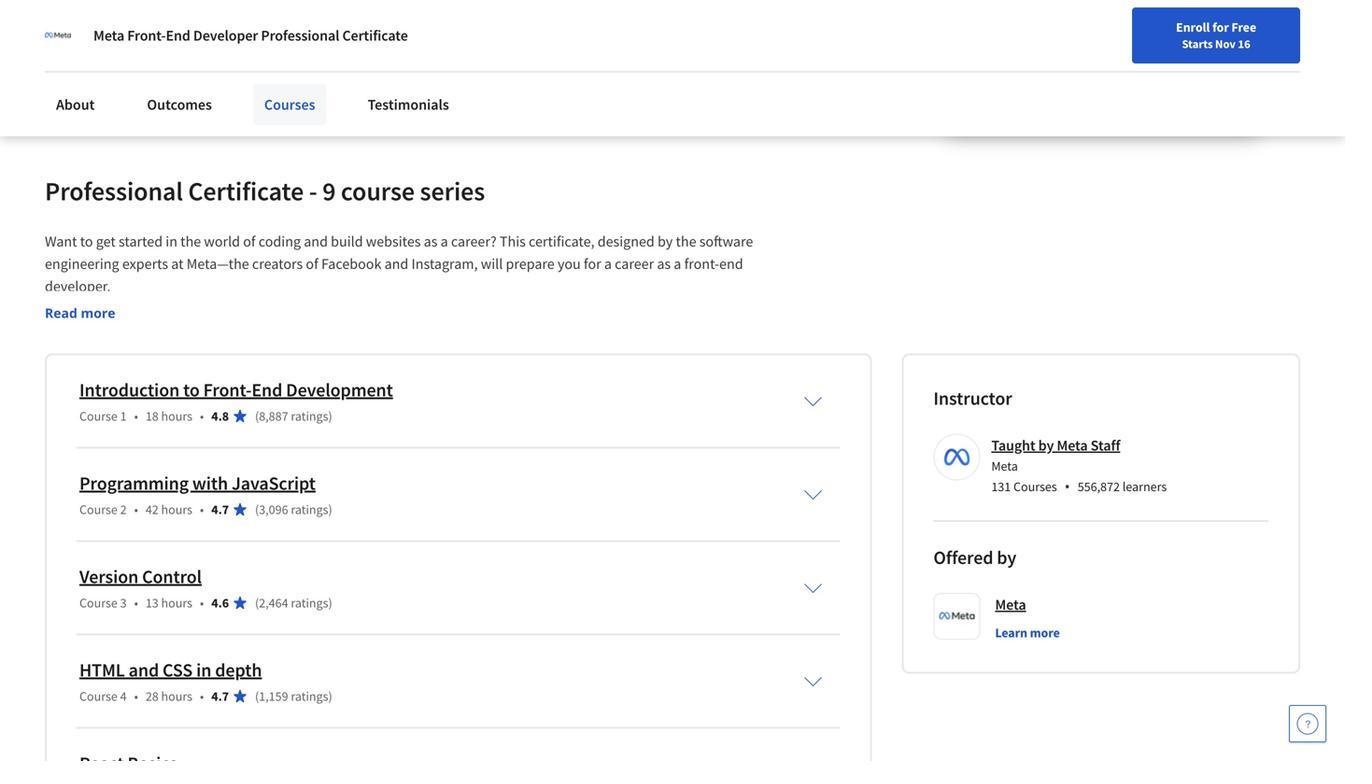 Task type: locate. For each thing, give the bounding box(es) containing it.
course left the 3
[[79, 595, 118, 612]]

for inside enroll for free starts nov 16
[[1213, 19, 1230, 36]]

more right learn
[[1031, 625, 1061, 642]]

ratings
[[291, 408, 329, 425], [291, 501, 329, 518], [291, 595, 329, 612], [291, 688, 329, 705]]

and inside add this credential to your linkedin profile, resume, or cv share it on social media and in your performance review
[[228, 58, 252, 77]]

1 horizontal spatial professional
[[261, 26, 340, 45]]

3 ) from the top
[[329, 595, 332, 612]]

to left get
[[80, 232, 93, 251]]

professional up get
[[45, 175, 183, 207]]

1 ratings from the top
[[291, 408, 329, 425]]

2 the from the left
[[676, 232, 697, 251]]

• down html and css in depth 'link'
[[200, 688, 204, 705]]

1 vertical spatial end
[[252, 378, 283, 402]]

( right 4.6
[[255, 595, 259, 612]]

this
[[500, 232, 526, 251]]

front- up 4.8
[[203, 378, 252, 402]]

instagram,
[[412, 255, 478, 273]]

0 vertical spatial to
[[197, 36, 210, 55]]

career?
[[451, 232, 497, 251]]

course left 1
[[79, 408, 118, 425]]

4 course from the top
[[79, 688, 118, 705]]

by right taught
[[1039, 436, 1055, 455]]

1 course from the top
[[79, 408, 118, 425]]

course
[[79, 408, 118, 425], [79, 501, 118, 518], [79, 595, 118, 612], [79, 688, 118, 705]]

a up instagram,
[[441, 232, 448, 251]]

1 vertical spatial 4.7
[[212, 688, 229, 705]]

) for version control
[[329, 595, 332, 612]]

ratings right 8,887
[[291, 408, 329, 425]]

to inside add this credential to your linkedin profile, resume, or cv share it on social media and in your performance review
[[197, 36, 210, 55]]

2
[[120, 501, 127, 518]]

programming
[[79, 472, 189, 495]]

2 horizontal spatial a
[[674, 255, 682, 273]]

4.7 down with
[[212, 501, 229, 518]]

coursera image
[[22, 15, 141, 45]]

1
[[120, 408, 127, 425]]

0 vertical spatial front-
[[127, 26, 166, 45]]

• left 4.8
[[200, 408, 204, 425]]

certificate up review
[[342, 26, 408, 45]]

• right 4
[[134, 688, 138, 705]]

0 vertical spatial 4.7
[[212, 501, 229, 518]]

) down development
[[329, 408, 332, 425]]

certificate
[[342, 26, 408, 45], [188, 175, 304, 207]]

1 horizontal spatial for
[[1213, 19, 1230, 36]]

development
[[286, 378, 393, 402]]

0 horizontal spatial the
[[181, 232, 201, 251]]

of right world
[[243, 232, 256, 251]]

1 horizontal spatial front-
[[203, 378, 252, 402]]

add this credential to your linkedin profile, resume, or cv share it on social media and in your performance review
[[77, 36, 434, 77]]

ratings right 1,159
[[291, 688, 329, 705]]

hours for and
[[161, 688, 193, 705]]

0 vertical spatial professional
[[261, 26, 340, 45]]

to inside want to get started in the world of coding and build websites as a career? this certificate, designed by the software engineering experts at meta—the creators of facebook and instagram, will prepare you for a career as a front-end developer. read more
[[80, 232, 93, 251]]

and down websites
[[385, 255, 409, 273]]

) for programming with javascript
[[329, 501, 332, 518]]

1 vertical spatial by
[[1039, 436, 1055, 455]]

1 vertical spatial in
[[166, 232, 178, 251]]

1 hours from the top
[[161, 408, 193, 425]]

taught
[[992, 436, 1036, 455]]

meta image
[[45, 22, 71, 49]]

1 vertical spatial courses
[[1014, 478, 1058, 495]]

javascript
[[232, 472, 316, 495]]

0 vertical spatial as
[[424, 232, 438, 251]]

creators
[[252, 255, 303, 273]]

review
[[385, 58, 426, 77]]

0 horizontal spatial front-
[[127, 26, 166, 45]]

websites
[[366, 232, 421, 251]]

( down depth
[[255, 688, 259, 705]]

1 horizontal spatial by
[[998, 546, 1017, 570]]

control
[[142, 565, 202, 589]]

to up media
[[197, 36, 210, 55]]

resume,
[[349, 36, 399, 55]]

2 horizontal spatial by
[[1039, 436, 1055, 455]]

menu item
[[989, 19, 1109, 79]]

for
[[1213, 19, 1230, 36], [584, 255, 602, 273]]

course
[[341, 175, 415, 207]]

courses down add this credential to your linkedin profile, resume, or cv share it on social media and in your performance review
[[264, 95, 316, 114]]

1 ( from the top
[[255, 408, 259, 425]]

0 horizontal spatial in
[[166, 232, 178, 251]]

in down linkedin
[[255, 58, 267, 77]]

hours for with
[[161, 501, 193, 518]]

in
[[255, 58, 267, 77], [166, 232, 178, 251], [196, 659, 212, 682]]

learn more button
[[996, 624, 1061, 643]]

introduction to front-end development link
[[79, 378, 393, 402]]

more inside want to get started in the world of coding and build websites as a career? this certificate, designed by the software engineering experts at meta—the creators of facebook and instagram, will prepare you for a career as a front-end developer. read more
[[81, 304, 115, 322]]

hours right 18
[[161, 408, 193, 425]]

end up 8,887
[[252, 378, 283, 402]]

1 horizontal spatial the
[[676, 232, 697, 251]]

0 horizontal spatial by
[[658, 232, 673, 251]]

1 vertical spatial certificate
[[188, 175, 304, 207]]

0 horizontal spatial more
[[81, 304, 115, 322]]

the up at
[[181, 232, 201, 251]]

1 vertical spatial professional
[[45, 175, 183, 207]]

4 hours from the top
[[161, 688, 193, 705]]

profile,
[[301, 36, 346, 55]]

by
[[658, 232, 673, 251], [1039, 436, 1055, 455], [998, 546, 1017, 570]]

) right 2,464
[[329, 595, 332, 612]]

hours right 28
[[161, 688, 193, 705]]

0 horizontal spatial your
[[213, 36, 241, 55]]

2 course from the top
[[79, 501, 118, 518]]

ratings for front-
[[291, 408, 329, 425]]

developer.
[[45, 277, 111, 296]]

as up instagram,
[[424, 232, 438, 251]]

for up nov
[[1213, 19, 1230, 36]]

4.7
[[212, 501, 229, 518], [212, 688, 229, 705]]

in right css
[[196, 659, 212, 682]]

1 horizontal spatial certificate
[[342, 26, 408, 45]]

course for version control
[[79, 595, 118, 612]]

your down linkedin
[[270, 58, 299, 77]]

the
[[181, 232, 201, 251], [676, 232, 697, 251]]

( down "javascript" in the bottom left of the page
[[255, 501, 259, 518]]

enroll for free starts nov 16
[[1177, 19, 1257, 51]]

a left career
[[605, 255, 612, 273]]

your up media
[[213, 36, 241, 55]]

2 ( from the top
[[255, 501, 259, 518]]

1 horizontal spatial more
[[1031, 625, 1061, 642]]

( 3,096 ratings )
[[255, 501, 332, 518]]

1 horizontal spatial end
[[252, 378, 283, 402]]

end
[[720, 255, 744, 273]]

courses right 131
[[1014, 478, 1058, 495]]

4.7 down depth
[[212, 688, 229, 705]]

more down developer.
[[81, 304, 115, 322]]

0 vertical spatial end
[[166, 26, 190, 45]]

4 ( from the top
[[255, 688, 259, 705]]

0 horizontal spatial end
[[166, 26, 190, 45]]

1 vertical spatial more
[[1031, 625, 1061, 642]]

professional
[[261, 26, 340, 45], [45, 175, 183, 207]]

0 horizontal spatial certificate
[[188, 175, 304, 207]]

• right 2
[[134, 501, 138, 518]]

performance
[[301, 58, 382, 77]]

0 vertical spatial by
[[658, 232, 673, 251]]

software
[[700, 232, 754, 251]]

1 horizontal spatial in
[[196, 659, 212, 682]]

( for front-
[[255, 408, 259, 425]]

course 1 • 18 hours •
[[79, 408, 204, 425]]

hours right 42
[[161, 501, 193, 518]]

courses
[[264, 95, 316, 114], [1014, 478, 1058, 495]]

course for introduction to front-end development
[[79, 408, 118, 425]]

offered by
[[934, 546, 1017, 570]]

prepare
[[506, 255, 555, 273]]

0 horizontal spatial a
[[441, 232, 448, 251]]

3,096
[[259, 501, 288, 518]]

a
[[441, 232, 448, 251], [605, 255, 612, 273], [674, 255, 682, 273]]

html and css in depth
[[79, 659, 262, 682]]

0 vertical spatial more
[[81, 304, 115, 322]]

ratings right 3,096
[[291, 501, 329, 518]]

of
[[243, 232, 256, 251], [306, 255, 318, 273]]

2 horizontal spatial in
[[255, 58, 267, 77]]

4.7 for javascript
[[212, 501, 229, 518]]

0 horizontal spatial courses
[[264, 95, 316, 114]]

of right creators
[[306, 255, 318, 273]]

as
[[424, 232, 438, 251], [657, 255, 671, 273]]

2 hours from the top
[[161, 501, 193, 518]]

3 ratings from the top
[[291, 595, 329, 612]]

2 ) from the top
[[329, 501, 332, 518]]

by for taught by meta staff meta 131 courses • 556,872 learners
[[1039, 436, 1055, 455]]

your
[[213, 36, 241, 55], [270, 58, 299, 77]]

0 vertical spatial in
[[255, 58, 267, 77]]

0 horizontal spatial professional
[[45, 175, 183, 207]]

started
[[119, 232, 163, 251]]

0 vertical spatial of
[[243, 232, 256, 251]]

front- up on
[[127, 26, 166, 45]]

3 hours from the top
[[161, 595, 193, 612]]

2 4.7 from the top
[[212, 688, 229, 705]]

by right designed
[[658, 232, 673, 251]]

outcomes link
[[136, 84, 223, 125]]

by for offered by
[[998, 546, 1017, 570]]

1 vertical spatial to
[[80, 232, 93, 251]]

4 ) from the top
[[329, 688, 332, 705]]

0 horizontal spatial for
[[584, 255, 602, 273]]

want to get started in the world of coding and build websites as a career? this certificate, designed by the software engineering experts at meta—the creators of facebook and instagram, will prepare you for a career as a front-end developer. read more
[[45, 232, 757, 322]]

course left 4
[[79, 688, 118, 705]]

( 1,159 ratings )
[[255, 688, 332, 705]]

a left front-
[[674, 255, 682, 273]]

None search field
[[266, 12, 575, 49]]

by inside the taught by meta staff meta 131 courses • 556,872 learners
[[1039, 436, 1055, 455]]

meta
[[93, 26, 124, 45], [1057, 436, 1088, 455], [992, 458, 1019, 475], [996, 596, 1027, 614]]

show notifications image
[[1129, 23, 1151, 46]]

( 8,887 ratings )
[[255, 408, 332, 425]]

1 ) from the top
[[329, 408, 332, 425]]

) right 1,159
[[329, 688, 332, 705]]

in up at
[[166, 232, 178, 251]]

9
[[323, 175, 336, 207]]

3
[[120, 595, 127, 612]]

1 horizontal spatial as
[[657, 255, 671, 273]]

as right career
[[657, 255, 671, 273]]

0 vertical spatial for
[[1213, 19, 1230, 36]]

course left 2
[[79, 501, 118, 518]]

1 horizontal spatial your
[[270, 58, 299, 77]]

3 course from the top
[[79, 595, 118, 612]]

( down introduction to front-end development
[[255, 408, 259, 425]]

1 horizontal spatial courses
[[1014, 478, 1058, 495]]

) right 3,096
[[329, 501, 332, 518]]

ratings right 2,464
[[291, 595, 329, 612]]

hours
[[161, 408, 193, 425], [161, 501, 193, 518], [161, 595, 193, 612], [161, 688, 193, 705]]

the up front-
[[676, 232, 697, 251]]

course 2 • 42 hours •
[[79, 501, 204, 518]]

1 vertical spatial for
[[584, 255, 602, 273]]

and up course 4 • 28 hours •
[[129, 659, 159, 682]]

-
[[309, 175, 317, 207]]

2 vertical spatial in
[[196, 659, 212, 682]]

1 vertical spatial your
[[270, 58, 299, 77]]

2 vertical spatial by
[[998, 546, 1017, 570]]

1 vertical spatial of
[[306, 255, 318, 273]]

end up social
[[166, 26, 190, 45]]

and down meta front-end developer professional certificate
[[228, 58, 252, 77]]

by right 'offered'
[[998, 546, 1017, 570]]

4 ratings from the top
[[291, 688, 329, 705]]

hours right 13
[[161, 595, 193, 612]]

to up 'course 1 • 18 hours •'
[[183, 378, 200, 402]]

1 4.7 from the top
[[212, 501, 229, 518]]

end
[[166, 26, 190, 45], [252, 378, 283, 402]]

this
[[104, 36, 128, 55]]

2 ratings from the top
[[291, 501, 329, 518]]

professional up performance at the left of page
[[261, 26, 340, 45]]

• left 556,872
[[1065, 477, 1071, 497]]

certificate up world
[[188, 175, 304, 207]]

ratings for css
[[291, 688, 329, 705]]

meta up 131
[[992, 458, 1019, 475]]

for right you
[[584, 255, 602, 273]]

2 vertical spatial to
[[183, 378, 200, 402]]

0 vertical spatial certificate
[[342, 26, 408, 45]]

testimonials
[[368, 95, 449, 114]]

front-
[[127, 26, 166, 45], [203, 378, 252, 402]]

experts
[[122, 255, 168, 273]]



Task type: describe. For each thing, give the bounding box(es) containing it.
taught by meta staff meta 131 courses • 556,872 learners
[[992, 436, 1168, 497]]

to for introduction
[[183, 378, 200, 402]]

learn more
[[996, 625, 1061, 642]]

starts
[[1183, 36, 1214, 51]]

0 horizontal spatial of
[[243, 232, 256, 251]]

• right the 3
[[134, 595, 138, 612]]

get
[[96, 232, 116, 251]]

8,887
[[259, 408, 288, 425]]

version control
[[79, 565, 202, 589]]

it
[[116, 58, 124, 77]]

on
[[127, 58, 144, 77]]

meta up learn
[[996, 596, 1027, 614]]

cv
[[418, 36, 434, 55]]

1 horizontal spatial of
[[306, 255, 318, 273]]

html
[[79, 659, 125, 682]]

( for javascript
[[255, 501, 259, 518]]

3 ( from the top
[[255, 595, 259, 612]]

series
[[420, 175, 485, 207]]

0 vertical spatial your
[[213, 36, 241, 55]]

ratings for javascript
[[291, 501, 329, 518]]

4.7 for css
[[212, 688, 229, 705]]

in inside add this credential to your linkedin profile, resume, or cv share it on social media and in your performance review
[[255, 58, 267, 77]]

world
[[204, 232, 240, 251]]

staff
[[1091, 436, 1121, 455]]

to for want
[[80, 232, 93, 251]]

with
[[192, 472, 228, 495]]

html and css in depth link
[[79, 659, 262, 682]]

• left 4.6
[[200, 595, 204, 612]]

556,872
[[1078, 478, 1121, 495]]

1 vertical spatial front-
[[203, 378, 252, 402]]

( 2,464 ratings )
[[255, 595, 332, 612]]

nov
[[1216, 36, 1236, 51]]

testimonials link
[[357, 84, 461, 125]]

28
[[146, 688, 159, 705]]

linkedin
[[244, 36, 298, 55]]

free
[[1232, 19, 1257, 36]]

hours for to
[[161, 408, 193, 425]]

read more button
[[45, 303, 115, 323]]

media
[[186, 58, 225, 77]]

hours for control
[[161, 595, 193, 612]]

in inside want to get started in the world of coding and build websites as a career? this certificate, designed by the software engineering experts at meta—the creators of facebook and instagram, will prepare you for a career as a front-end developer. read more
[[166, 232, 178, 251]]

engineering
[[45, 255, 119, 273]]

professional certificate - 9 course series
[[45, 175, 485, 207]]

about
[[56, 95, 95, 114]]

more inside learn more button
[[1031, 625, 1061, 642]]

developer
[[193, 26, 258, 45]]

13
[[146, 595, 159, 612]]

• right 1
[[134, 408, 138, 425]]

programming with javascript link
[[79, 472, 316, 495]]

add
[[77, 36, 101, 55]]

0 vertical spatial courses
[[264, 95, 316, 114]]

course 4 • 28 hours •
[[79, 688, 204, 705]]

18
[[146, 408, 159, 425]]

introduction
[[79, 378, 180, 402]]

courses inside the taught by meta staff meta 131 courses • 556,872 learners
[[1014, 478, 1058, 495]]

offered
[[934, 546, 994, 570]]

1,159
[[259, 688, 288, 705]]

depth
[[215, 659, 262, 682]]

and left build
[[304, 232, 328, 251]]

1 vertical spatial as
[[657, 255, 671, 273]]

) for html and css in depth
[[329, 688, 332, 705]]

build
[[331, 232, 363, 251]]

42
[[146, 501, 159, 518]]

131
[[992, 478, 1012, 495]]

share
[[77, 58, 113, 77]]

help center image
[[1297, 713, 1320, 736]]

meta up it
[[93, 26, 124, 45]]

css
[[163, 659, 193, 682]]

read
[[45, 304, 77, 322]]

0 horizontal spatial as
[[424, 232, 438, 251]]

meta left staff
[[1057, 436, 1088, 455]]

instructor
[[934, 387, 1013, 410]]

4
[[120, 688, 127, 705]]

learn
[[996, 625, 1028, 642]]

career
[[615, 255, 654, 273]]

meta front-end developer professional certificate
[[93, 26, 408, 45]]

for inside want to get started in the world of coding and build websites as a career? this certificate, designed by the software engineering experts at meta—the creators of facebook and instagram, will prepare you for a career as a front-end developer. read more
[[584, 255, 602, 273]]

taught by meta staff image
[[937, 437, 978, 478]]

meta—the
[[187, 255, 249, 273]]

course for programming with javascript
[[79, 501, 118, 518]]

credential
[[130, 36, 194, 55]]

1 horizontal spatial a
[[605, 255, 612, 273]]

will
[[481, 255, 503, 273]]

course for html and css in depth
[[79, 688, 118, 705]]

or
[[402, 36, 415, 55]]

16
[[1239, 36, 1251, 51]]

courses link
[[253, 84, 327, 125]]

learners
[[1123, 478, 1168, 495]]

( for css
[[255, 688, 259, 705]]

• down programming with javascript link
[[200, 501, 204, 518]]

2,464
[[259, 595, 288, 612]]

introduction to front-end development
[[79, 378, 393, 402]]

1 the from the left
[[181, 232, 201, 251]]

version
[[79, 565, 139, 589]]

) for introduction to front-end development
[[329, 408, 332, 425]]

version control link
[[79, 565, 202, 589]]

• inside the taught by meta staff meta 131 courses • 556,872 learners
[[1065, 477, 1071, 497]]

coding
[[259, 232, 301, 251]]

meta link
[[996, 593, 1027, 616]]

4.6
[[212, 595, 229, 612]]

by inside want to get started in the world of coding and build websites as a career? this certificate, designed by the software engineering experts at meta—the creators of facebook and instagram, will prepare you for a career as a front-end developer. read more
[[658, 232, 673, 251]]

you
[[558, 255, 581, 273]]

4.8
[[212, 408, 229, 425]]

at
[[171, 255, 184, 273]]

outcomes
[[147, 95, 212, 114]]

certificate,
[[529, 232, 595, 251]]

enroll
[[1177, 19, 1211, 36]]

course 3 • 13 hours •
[[79, 595, 204, 612]]

facebook
[[321, 255, 382, 273]]

about link
[[45, 84, 106, 125]]

coursera career certificate image
[[948, 0, 1259, 134]]



Task type: vqa. For each thing, say whether or not it's contained in the screenshot.
THE ( 3,096 RATINGS )
yes



